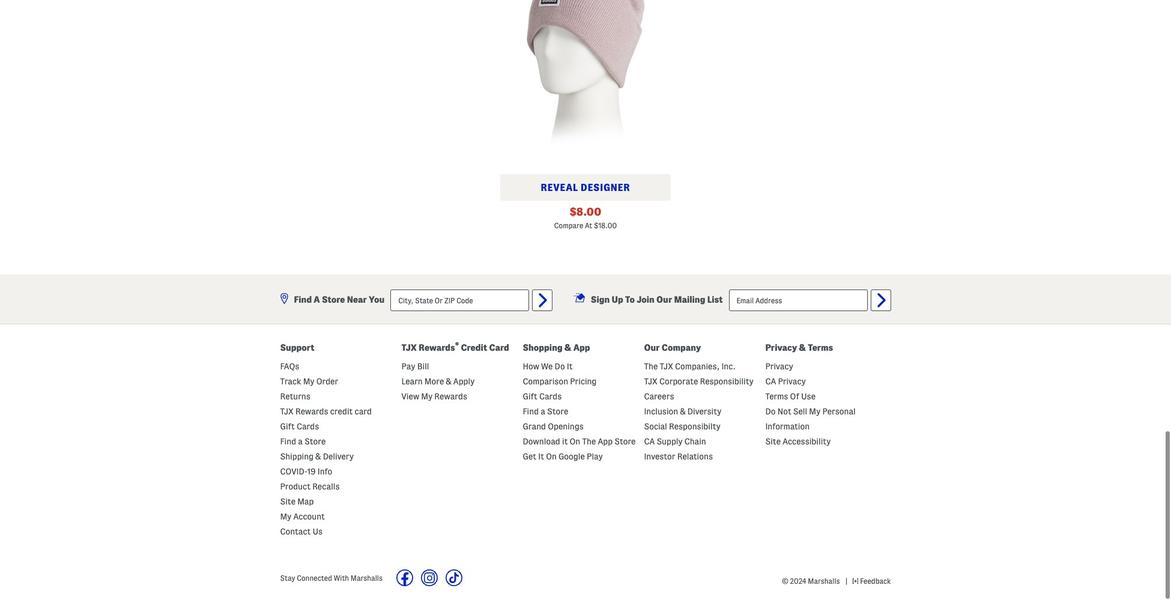 Task type: describe. For each thing, give the bounding box(es) containing it.
join
[[637, 295, 655, 304]]

pricing
[[570, 376, 597, 386]]

sell
[[794, 406, 808, 416]]

tjx up the careers 'link'
[[644, 376, 658, 386]]

view my rewards link
[[402, 391, 467, 401]]

0 horizontal spatial it
[[538, 451, 544, 461]]

the inside how we do it comparison pricing gift cards find a store grand openings download it on the app store get it on google play
[[582, 436, 596, 446]]

delivery
[[323, 451, 354, 461]]

careers link
[[644, 391, 674, 401]]

& right shopping
[[565, 343, 572, 352]]

social responsibilty link
[[644, 421, 721, 431]]

contact us link
[[280, 527, 323, 536]]

1 vertical spatial our
[[644, 343, 660, 352]]

a inside how we do it comparison pricing gift cards find a store grand openings download it on the app store get it on google play
[[541, 406, 545, 416]]

our company
[[644, 343, 701, 352]]

18.00
[[599, 221, 617, 229]]

recalls
[[312, 482, 340, 491]]

0 vertical spatial find a store link
[[523, 406, 568, 416]]

|
[[846, 576, 848, 585]]

list
[[708, 295, 723, 304]]

grand
[[523, 421, 546, 431]]

tjx rewards ® credit card
[[402, 342, 509, 352]]

download
[[523, 436, 560, 446]]

faqs track my order returns tjx rewards credit card gift cards find a store shipping & delivery covid-19 info product recalls site map my account contact us
[[280, 361, 372, 536]]

gift inside faqs track my order returns tjx rewards credit card gift cards find a store shipping & delivery covid-19 info product recalls site map my account contact us
[[280, 421, 295, 431]]

feedback
[[859, 577, 891, 585]]

app inside how we do it comparison pricing gift cards find a store grand openings download it on the app store get it on google play
[[598, 436, 613, 446]]

near
[[347, 295, 367, 304]]

returns
[[280, 391, 310, 401]]

marshalls inside © 2024 marshalls |
[[808, 577, 840, 585]]

information
[[766, 421, 810, 431]]

find a store near you link
[[280, 293, 385, 304]]

covid-19 info link
[[280, 467, 332, 476]]

terms of use link
[[766, 391, 816, 401]]

0 horizontal spatial gift cards link
[[280, 421, 319, 431]]

openings
[[548, 421, 584, 431]]

my inside 'privacy ca privacy terms of use do not sell my personal information site accessibility'
[[809, 406, 821, 416]]

the inside the tjx companies, inc. tjx corporate responsibility careers inclusion & diversity social responsibilty ca supply chain investor relations
[[644, 361, 658, 371]]

credit
[[330, 406, 353, 416]]

careers
[[644, 391, 674, 401]]

privacy for &
[[766, 343, 797, 352]]

investor
[[644, 451, 676, 461]]

company
[[662, 343, 701, 352]]

info
[[318, 467, 332, 476]]

my account link
[[280, 512, 325, 521]]

site inside 'privacy ca privacy terms of use do not sell my personal information site accessibility'
[[766, 436, 781, 446]]

& up ca privacy link
[[799, 343, 806, 352]]

view
[[402, 391, 419, 401]]

covid-
[[280, 467, 307, 476]]

tall utility beanie image
[[496, 0, 675, 168]]

do inside how we do it comparison pricing gift cards find a store grand openings download it on the app store get it on google play
[[555, 361, 565, 371]]

us
[[313, 527, 323, 536]]

social
[[644, 421, 667, 431]]

site inside faqs track my order returns tjx rewards credit card gift cards find a store shipping & delivery covid-19 info product recalls site map my account contact us
[[280, 497, 296, 506]]

product recalls link
[[280, 482, 340, 491]]

sign up to join our mailing list
[[591, 295, 723, 304]]

stay connected with marshalls
[[280, 574, 383, 582]]

the tjx companies, inc. link
[[644, 361, 736, 371]]

track
[[280, 376, 301, 386]]

pay bill learn more & apply view my rewards
[[402, 361, 475, 401]]

learn more & apply link
[[402, 376, 475, 386]]

cards inside how we do it comparison pricing gift cards find a store grand openings download it on the app store get it on google play
[[539, 391, 562, 401]]

responsibility
[[700, 376, 754, 386]]

inclusion & diversity link
[[644, 406, 722, 416]]

inc.
[[722, 361, 736, 371]]

tjx inside tjx rewards ® credit card
[[402, 343, 417, 352]]

get
[[523, 451, 537, 461]]

do not sell my personal information link
[[766, 406, 856, 431]]

learn
[[402, 376, 423, 386]]

play
[[587, 451, 603, 461]]

store left supply
[[615, 436, 636, 446]]

support
[[280, 343, 315, 352]]

more
[[425, 376, 444, 386]]

returns link
[[280, 391, 310, 401]]

companies,
[[675, 361, 720, 371]]

©
[[782, 577, 789, 585]]

google
[[559, 451, 585, 461]]

designer
[[581, 182, 630, 193]]

not
[[778, 406, 792, 416]]

credit
[[461, 343, 487, 352]]

investor relations link
[[644, 451, 713, 461]]

& inside the tjx companies, inc. tjx corporate responsibility careers inclusion & diversity social responsibilty ca supply chain investor relations
[[680, 406, 686, 416]]

shopping
[[523, 343, 563, 352]]

rewards inside pay bill learn more & apply view my rewards
[[435, 391, 467, 401]]

reveal designer
[[541, 182, 630, 193]]

chain
[[685, 436, 706, 446]]

it
[[562, 436, 568, 446]]

tjx corporate responsibility link
[[644, 376, 754, 386]]

follow us on social media element
[[280, 569, 586, 588]]

®
[[455, 342, 459, 349]]

privacy for ca
[[766, 361, 793, 371]]

comparison pricing link
[[523, 376, 597, 386]]

privacy ca privacy terms of use do not sell my personal information site accessibility
[[766, 361, 856, 446]]

contact
[[280, 527, 311, 536]]

ca privacy link
[[766, 376, 806, 386]]

comparison
[[523, 376, 568, 386]]

terms inside 'privacy ca privacy terms of use do not sell my personal information site accessibility'
[[766, 391, 788, 401]]

faqs link
[[280, 361, 299, 371]]

ca inside 'privacy ca privacy terms of use do not sell my personal information site accessibility'
[[766, 376, 776, 386]]

& inside faqs track my order returns tjx rewards credit card gift cards find a store shipping & delivery covid-19 info product recalls site map my account contact us
[[316, 451, 321, 461]]



Task type: locate. For each thing, give the bounding box(es) containing it.
a up the shipping
[[298, 436, 303, 446]]

find a store near you
[[294, 295, 385, 304]]

use
[[801, 391, 816, 401]]

1 horizontal spatial a
[[541, 406, 545, 416]]

how
[[523, 361, 539, 371]]

our
[[657, 295, 672, 304], [644, 343, 660, 352]]

store up shipping & delivery link
[[305, 436, 326, 446]]

a inside faqs track my order returns tjx rewards credit card gift cards find a store shipping & delivery covid-19 info product recalls site map my account contact us
[[298, 436, 303, 446]]

the
[[644, 361, 658, 371], [582, 436, 596, 446]]

1 horizontal spatial ca
[[766, 376, 776, 386]]

privacy up the terms of use link
[[778, 376, 806, 386]]

ca down privacy link
[[766, 376, 776, 386]]

1 horizontal spatial site
[[766, 436, 781, 446]]

grand openings link
[[523, 421, 584, 431]]

product
[[280, 482, 311, 491]]

we
[[541, 361, 553, 371]]

the up play
[[582, 436, 596, 446]]

Sign Up To Join Our Mailing List email field
[[729, 289, 868, 311]]

0 horizontal spatial on
[[546, 451, 557, 461]]

gift inside how we do it comparison pricing gift cards find a store grand openings download it on the app store get it on google play
[[523, 391, 538, 401]]

rewards
[[419, 343, 455, 352], [435, 391, 467, 401], [296, 406, 328, 416]]

rewards up bill
[[419, 343, 455, 352]]

find up the shipping
[[280, 436, 296, 446]]

cards down tjx rewards credit card 'link'
[[297, 421, 319, 431]]

stay
[[280, 574, 295, 582]]

my right track at the left bottom of page
[[303, 376, 315, 386]]

diversity
[[688, 406, 722, 416]]

0 horizontal spatial site
[[280, 497, 296, 506]]

click or press b to reveal designer element
[[500, 174, 671, 200]]

tjx down returns
[[280, 406, 294, 416]]

gift cards link down comparison
[[523, 391, 562, 401]]

1 vertical spatial find a store link
[[280, 436, 326, 446]]

site down product at the left
[[280, 497, 296, 506]]

do right we
[[555, 361, 565, 371]]

rewards inside faqs track my order returns tjx rewards credit card gift cards find a store shipping & delivery covid-19 info product recalls site map my account contact us
[[296, 406, 328, 416]]

site
[[766, 436, 781, 446], [280, 497, 296, 506]]

my right view
[[421, 391, 433, 401]]

inclusion
[[644, 406, 678, 416]]

store right a
[[322, 295, 345, 304]]

19
[[307, 467, 316, 476]]

privacy link
[[766, 361, 793, 371]]

ca inside the tjx companies, inc. tjx corporate responsibility careers inclusion & diversity social responsibilty ca supply chain investor relations
[[644, 436, 655, 446]]

find a store link up the shipping
[[280, 436, 326, 446]]

cards down comparison
[[539, 391, 562, 401]]

ca
[[766, 376, 776, 386], [644, 436, 655, 446]]

order
[[316, 376, 338, 386]]

find up grand
[[523, 406, 539, 416]]

0 vertical spatial site
[[766, 436, 781, 446]]

mailing
[[674, 295, 706, 304]]

tjx up corporate
[[660, 361, 673, 371]]

store
[[322, 295, 345, 304], [547, 406, 568, 416], [305, 436, 326, 446], [615, 436, 636, 446]]

marshalls inside follow us on social media element
[[351, 574, 383, 582]]

a
[[314, 295, 320, 304]]

feedback link
[[853, 577, 891, 586]]

0 vertical spatial on
[[570, 436, 581, 446]]

1 horizontal spatial gift
[[523, 391, 538, 401]]

privacy up ca privacy link
[[766, 361, 793, 371]]

1 vertical spatial app
[[598, 436, 613, 446]]

1 horizontal spatial the
[[644, 361, 658, 371]]

1 vertical spatial rewards
[[435, 391, 467, 401]]

pay
[[402, 361, 415, 371]]

do left not
[[766, 406, 776, 416]]

1 vertical spatial cards
[[297, 421, 319, 431]]

& up social responsibilty "link"
[[680, 406, 686, 416]]

&
[[565, 343, 572, 352], [799, 343, 806, 352], [446, 376, 452, 386], [680, 406, 686, 416], [316, 451, 321, 461]]

1 vertical spatial ca
[[644, 436, 655, 446]]

cards
[[539, 391, 562, 401], [297, 421, 319, 431]]

8.00
[[577, 206, 602, 217]]

download it on the app store link
[[523, 436, 636, 446]]

it right the get
[[538, 451, 544, 461]]

1 vertical spatial gift
[[280, 421, 295, 431]]

1 horizontal spatial it
[[567, 361, 573, 371]]

1 horizontal spatial cards
[[539, 391, 562, 401]]

it up comparison pricing link
[[567, 361, 573, 371]]

0 vertical spatial cards
[[539, 391, 562, 401]]

marshalls
[[351, 574, 383, 582], [808, 577, 840, 585]]

app up play
[[598, 436, 613, 446]]

my
[[303, 376, 315, 386], [421, 391, 433, 401], [809, 406, 821, 416], [280, 512, 292, 521]]

rewards down returns
[[296, 406, 328, 416]]

store up grand openings link
[[547, 406, 568, 416]]

1 horizontal spatial do
[[766, 406, 776, 416]]

0 horizontal spatial a
[[298, 436, 303, 446]]

ca supply chain link
[[644, 436, 706, 446]]

1 vertical spatial privacy
[[766, 361, 793, 371]]

track my order link
[[280, 376, 338, 386]]

app
[[574, 343, 590, 352], [598, 436, 613, 446]]

on right it
[[570, 436, 581, 446]]

0 vertical spatial terms
[[808, 343, 833, 352]]

1 vertical spatial the
[[582, 436, 596, 446]]

our right join at the right of page
[[657, 295, 672, 304]]

marshalls right 'with'
[[351, 574, 383, 582]]

do
[[555, 361, 565, 371], [766, 406, 776, 416]]

1 vertical spatial it
[[538, 451, 544, 461]]

shopping & app
[[523, 343, 590, 352]]

my right sell
[[809, 406, 821, 416]]

bill
[[417, 361, 429, 371]]

site map link
[[280, 497, 314, 506]]

0 horizontal spatial the
[[582, 436, 596, 446]]

rewards inside tjx rewards ® credit card
[[419, 343, 455, 352]]

1 horizontal spatial find a store link
[[523, 406, 568, 416]]

None submit
[[532, 289, 553, 311], [871, 289, 891, 311], [532, 289, 553, 311], [871, 289, 891, 311]]

& inside pay bill learn more & apply view my rewards
[[446, 376, 452, 386]]

you
[[369, 295, 385, 304]]

get it on google play link
[[523, 451, 603, 461]]

how we do it comparison pricing gift cards find a store grand openings download it on the app store get it on google play
[[523, 361, 636, 461]]

privacy up privacy link
[[766, 343, 797, 352]]

1 vertical spatial terms
[[766, 391, 788, 401]]

0 horizontal spatial find a store link
[[280, 436, 326, 446]]

to
[[625, 295, 635, 304]]

our left company
[[644, 343, 660, 352]]

0 vertical spatial it
[[567, 361, 573, 371]]

0 vertical spatial ca
[[766, 376, 776, 386]]

with
[[334, 574, 349, 582]]

ca down the social
[[644, 436, 655, 446]]

site down the information
[[766, 436, 781, 446]]

find inside faqs track my order returns tjx rewards credit card gift cards find a store shipping & delivery covid-19 info product recalls site map my account contact us
[[280, 436, 296, 446]]

0 horizontal spatial terms
[[766, 391, 788, 401]]

0 horizontal spatial app
[[574, 343, 590, 352]]

cards inside faqs track my order returns tjx rewards credit card gift cards find a store shipping & delivery covid-19 info product recalls site map my account contact us
[[297, 421, 319, 431]]

tjx rewards credit card link
[[280, 406, 372, 416]]

0 vertical spatial the
[[644, 361, 658, 371]]

2 vertical spatial privacy
[[778, 376, 806, 386]]

a
[[541, 406, 545, 416], [298, 436, 303, 446]]

privacy
[[766, 343, 797, 352], [766, 361, 793, 371], [778, 376, 806, 386]]

1 vertical spatial do
[[766, 406, 776, 416]]

shipping
[[280, 451, 314, 461]]

0 vertical spatial a
[[541, 406, 545, 416]]

terms up use
[[808, 343, 833, 352]]

0 horizontal spatial cards
[[297, 421, 319, 431]]

find inside how we do it comparison pricing gift cards find a store grand openings download it on the app store get it on google play
[[523, 406, 539, 416]]

accessibility
[[783, 436, 831, 446]]

gift down comparison
[[523, 391, 538, 401]]

1 horizontal spatial marshalls
[[808, 577, 840, 585]]

tjx up pay
[[402, 343, 417, 352]]

0 vertical spatial our
[[657, 295, 672, 304]]

find a store link up grand openings link
[[523, 406, 568, 416]]

find a store link
[[523, 406, 568, 416], [280, 436, 326, 446]]

2 vertical spatial find
[[280, 436, 296, 446]]

0 vertical spatial app
[[574, 343, 590, 352]]

1 vertical spatial on
[[546, 451, 557, 461]]

connected
[[297, 574, 332, 582]]

0 horizontal spatial do
[[555, 361, 565, 371]]

corporate
[[660, 376, 698, 386]]

do inside 'privacy ca privacy terms of use do not sell my personal information site accessibility'
[[766, 406, 776, 416]]

site accessibility link
[[766, 436, 831, 446]]

0 horizontal spatial gift
[[280, 421, 295, 431]]

8.00 compare at 18.00
[[554, 206, 617, 229]]

the down our company
[[644, 361, 658, 371]]

& up info
[[316, 451, 321, 461]]

1 vertical spatial find
[[523, 406, 539, 416]]

a up grand
[[541, 406, 545, 416]]

& right more
[[446, 376, 452, 386]]

up
[[612, 295, 623, 304]]

1 horizontal spatial app
[[598, 436, 613, 446]]

1 vertical spatial a
[[298, 436, 303, 446]]

map
[[297, 497, 314, 506]]

0 horizontal spatial ca
[[644, 436, 655, 446]]

tjx
[[402, 343, 417, 352], [660, 361, 673, 371], [644, 376, 658, 386], [280, 406, 294, 416]]

account
[[293, 512, 325, 521]]

1 vertical spatial site
[[280, 497, 296, 506]]

supply
[[657, 436, 683, 446]]

0 vertical spatial gift cards link
[[523, 391, 562, 401]]

card
[[355, 406, 372, 416]]

my inside pay bill learn more & apply view my rewards
[[421, 391, 433, 401]]

1 horizontal spatial on
[[570, 436, 581, 446]]

app up pricing
[[574, 343, 590, 352]]

relations
[[678, 451, 713, 461]]

0 vertical spatial rewards
[[419, 343, 455, 352]]

sign
[[591, 295, 610, 304]]

0 vertical spatial privacy
[[766, 343, 797, 352]]

shipping & delivery link
[[280, 451, 354, 461]]

tjx inside faqs track my order returns tjx rewards credit card gift cards find a store shipping & delivery covid-19 info product recalls site map my account contact us
[[280, 406, 294, 416]]

gift cards link up the shipping
[[280, 421, 319, 431]]

my up "contact"
[[280, 512, 292, 521]]

responsibilty
[[669, 421, 721, 431]]

rewards down learn more & apply link at the bottom left
[[435, 391, 467, 401]]

store inside faqs track my order returns tjx rewards credit card gift cards find a store shipping & delivery covid-19 info product recalls site map my account contact us
[[305, 436, 326, 446]]

marshalls left the |
[[808, 577, 840, 585]]

compare
[[554, 221, 584, 229]]

0 vertical spatial gift
[[523, 391, 538, 401]]

1 horizontal spatial terms
[[808, 343, 833, 352]]

gift
[[523, 391, 538, 401], [280, 421, 295, 431]]

pay bill link
[[402, 361, 429, 371]]

faqs
[[280, 361, 299, 371]]

1 horizontal spatial gift cards link
[[523, 391, 562, 401]]

0 vertical spatial do
[[555, 361, 565, 371]]

gift down returns
[[280, 421, 295, 431]]

0 vertical spatial find
[[294, 295, 312, 304]]

on down download
[[546, 451, 557, 461]]

personal
[[823, 406, 856, 416]]

Find A Store Near You text field
[[391, 289, 529, 311]]

find left a
[[294, 295, 312, 304]]

terms up not
[[766, 391, 788, 401]]

1 vertical spatial gift cards link
[[280, 421, 319, 431]]

2 vertical spatial rewards
[[296, 406, 328, 416]]

it
[[567, 361, 573, 371], [538, 451, 544, 461]]

apply
[[453, 376, 475, 386]]

0 horizontal spatial marshalls
[[351, 574, 383, 582]]



Task type: vqa. For each thing, say whether or not it's contained in the screenshot.
Marshalls.Com image
no



